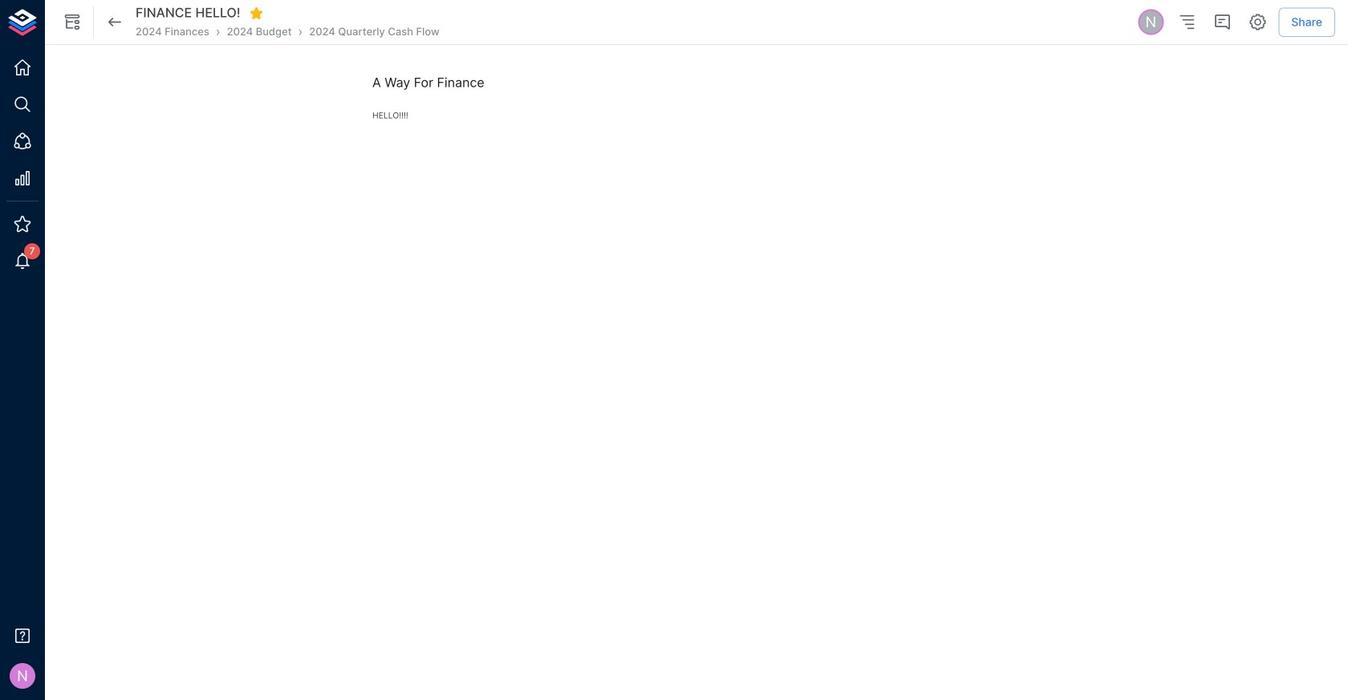 Task type: vqa. For each thing, say whether or not it's contained in the screenshot.
text field
no



Task type: locate. For each thing, give the bounding box(es) containing it.
settings image
[[1249, 12, 1268, 32]]

table of contents image
[[1178, 12, 1197, 32]]

go back image
[[105, 12, 124, 32]]



Task type: describe. For each thing, give the bounding box(es) containing it.
show wiki image
[[63, 12, 82, 32]]

remove favorite image
[[249, 6, 264, 20]]

comments image
[[1213, 12, 1233, 32]]



